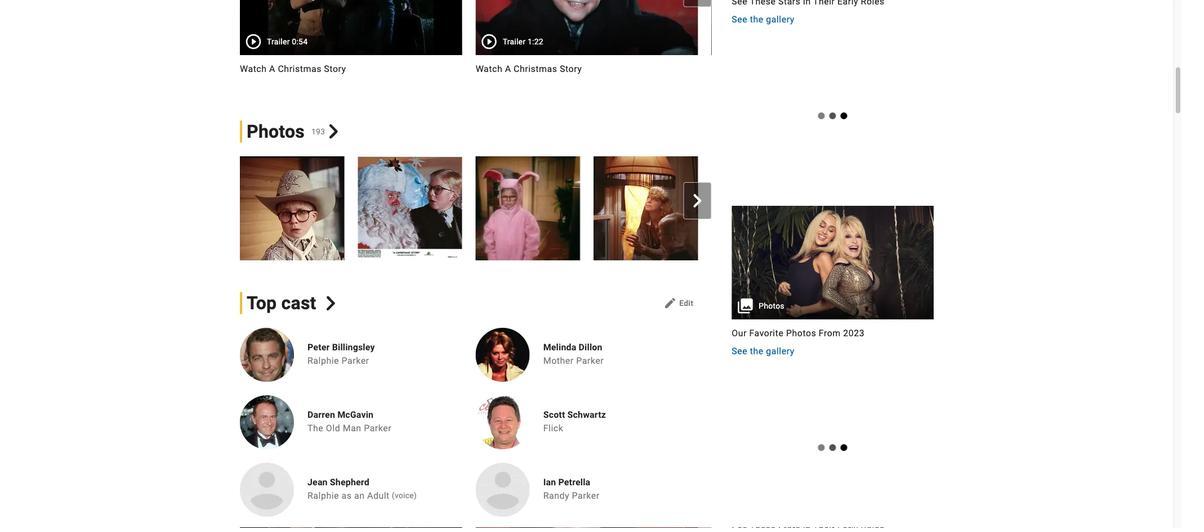Task type: describe. For each thing, give the bounding box(es) containing it.
adult
[[367, 491, 390, 502]]

ralphie for jean
[[308, 491, 339, 502]]

trailer 0:54 group
[[240, 0, 462, 55]]

photos group
[[732, 206, 934, 320]]

jean
[[308, 478, 328, 488]]

melinda dillon image
[[476, 329, 530, 383]]

now
[[712, 77, 731, 88]]

parker for peter billingsley ralphie parker
[[342, 356, 369, 367]]

a for trailer 1:22
[[505, 64, 511, 74]]

peter billingsley and jeff gillen in a christmas story (1983) image
[[358, 157, 462, 261]]

trailer 1:22 group
[[476, 0, 698, 55]]

2 vertical spatial photos
[[786, 328, 816, 339]]

group containing our favorite photos from 2023
[[732, 206, 934, 359]]

peter billingsley and scott schwartz in a christmas story (1983) image
[[712, 157, 816, 261]]

top-
[[754, 64, 773, 74]]

scott schwartz image
[[476, 396, 530, 450]]

darren
[[308, 410, 335, 421]]

melinda dillon link
[[543, 342, 608, 354]]

see the gallery for first "see the gallery" button from the bottom
[[732, 346, 795, 357]]

top
[[247, 293, 277, 314]]

watch 10 top-rated holiday classics to stream now group
[[712, 0, 934, 89]]

production art image
[[732, 206, 934, 320]]

watch for trailer 1:22
[[476, 64, 503, 74]]

trailer for trailer 0:54
[[267, 37, 290, 46]]

our favorite photos from 2023 link
[[732, 327, 934, 340]]

0 vertical spatial chevron right inline image
[[326, 125, 341, 139]]

an
[[354, 491, 365, 502]]

our
[[732, 328, 747, 339]]

trailer 0:54 link
[[240, 0, 462, 55]]

christmas for 0:54
[[278, 64, 322, 74]]

edit
[[679, 299, 694, 308]]

watch a christmas story for 1:22
[[476, 64, 582, 74]]

rated
[[773, 64, 797, 74]]

from
[[819, 328, 841, 339]]

193
[[311, 127, 325, 136]]

gallery for first "see the gallery" button from the bottom
[[766, 346, 795, 357]]

1 peter billingsley in a christmas story (1983) image from the left
[[240, 157, 344, 261]]

the for first "see the gallery" button from the bottom
[[750, 346, 764, 357]]

cast
[[281, 293, 316, 314]]

scott
[[543, 410, 565, 421]]

trailer 0:54
[[267, 37, 308, 46]]

to
[[873, 64, 882, 74]]

scott schwartz link
[[543, 410, 606, 421]]

ralphie for peter
[[308, 356, 339, 367]]

old
[[326, 424, 340, 434]]

edit image
[[664, 297, 677, 311]]

see the gallery for first "see the gallery" button from the top
[[732, 14, 795, 25]]

2 watch a christmas story group from the left
[[476, 0, 698, 89]]

favorite
[[749, 328, 784, 339]]

edit button
[[659, 295, 698, 313]]

a christmas story image for 0:54
[[240, 0, 462, 55]]

trailer for trailer 1:22
[[503, 37, 526, 46]]

see for first "see the gallery" button from the top
[[732, 14, 748, 25]]

flick
[[543, 424, 563, 434]]

randy
[[543, 491, 570, 502]]

melinda
[[543, 343, 576, 353]]

petrella
[[558, 478, 590, 488]]

1:22
[[528, 37, 544, 46]]

photos link
[[732, 207, 934, 320]]

mother parker link
[[543, 356, 604, 367]]

(voice)
[[392, 492, 417, 501]]

group containing watch a christmas story
[[226, 0, 934, 89]]

watch a christmas story link for trailer 0:54
[[240, 62, 462, 76]]

scott schwartz flick
[[543, 410, 606, 434]]

watch a christmas story link for trailer 1:22
[[476, 62, 698, 76]]

ralphie parker link
[[308, 356, 369, 367]]

the old man parker link
[[308, 424, 392, 434]]

top cast
[[247, 293, 316, 314]]



Task type: locate. For each thing, give the bounding box(es) containing it.
1 watch a christmas story link from the left
[[240, 62, 462, 76]]

1 a from the left
[[269, 64, 275, 74]]

story down 'trailer 1:22' group
[[560, 64, 582, 74]]

peter
[[308, 343, 330, 353]]

trailer inside group
[[503, 37, 526, 46]]

0 vertical spatial ralphie
[[308, 356, 339, 367]]

0 horizontal spatial trailer
[[267, 37, 290, 46]]

2 christmas from the left
[[514, 64, 557, 74]]

chevron right inline image
[[326, 125, 341, 139], [691, 195, 704, 208]]

watch a christmas story for 0:54
[[240, 64, 346, 74]]

parker inside ian petrella randy parker
[[572, 491, 600, 502]]

gallery up rated on the right top of page
[[766, 14, 795, 25]]

shepherd
[[330, 478, 369, 488]]

a down trailer 1:22
[[505, 64, 511, 74]]

1 see from the top
[[732, 14, 748, 25]]

watch for trailer 0:54
[[240, 64, 267, 74]]

0 vertical spatial see
[[732, 14, 748, 25]]

story
[[324, 64, 346, 74], [560, 64, 582, 74]]

1 horizontal spatial chevron right inline image
[[691, 195, 704, 208]]

1 horizontal spatial watch a christmas story link
[[476, 62, 698, 76]]

2 watch a christmas story link from the left
[[476, 62, 698, 76]]

1 horizontal spatial watch a christmas story group
[[476, 0, 698, 89]]

photos up favorite
[[759, 302, 785, 311]]

ralphie as an adult link
[[308, 491, 390, 502]]

2 horizontal spatial watch
[[712, 64, 738, 74]]

2 watch from the left
[[476, 64, 503, 74]]

see the gallery button up 'top-'
[[732, 13, 795, 26]]

parker down dillon
[[576, 356, 604, 367]]

billingsley
[[332, 343, 375, 353]]

1 gallery from the top
[[766, 14, 795, 25]]

parker for ian petrella randy parker
[[572, 491, 600, 502]]

parker inside peter billingsley ralphie parker
[[342, 356, 369, 367]]

1 ralphie from the top
[[308, 356, 339, 367]]

2 horizontal spatial photos
[[786, 328, 816, 339]]

see down our
[[732, 346, 748, 357]]

see up 10
[[732, 14, 748, 25]]

watch a christmas story link down 'trailer 1:22' group
[[476, 62, 698, 76]]

2 see from the top
[[732, 346, 748, 357]]

2 story from the left
[[560, 64, 582, 74]]

ian petrella randy parker
[[543, 478, 600, 502]]

1 story from the left
[[324, 64, 346, 74]]

peter billingsley image
[[240, 329, 294, 383]]

1 a christmas story image from the left
[[240, 0, 462, 55]]

parker for melinda dillon mother parker
[[576, 356, 604, 367]]

0 horizontal spatial watch a christmas story group
[[240, 0, 462, 89]]

trailer left 1:22
[[503, 37, 526, 46]]

1 the from the top
[[750, 14, 764, 25]]

photos left from
[[786, 328, 816, 339]]

see the gallery up 'top-'
[[732, 14, 795, 25]]

1 trailer from the left
[[267, 37, 290, 46]]

0 horizontal spatial chevron right inline image
[[326, 125, 341, 139]]

dillon
[[579, 343, 602, 353]]

1 vertical spatial see the gallery button
[[732, 345, 795, 359]]

top cast link
[[240, 293, 338, 315]]

2 see the gallery from the top
[[732, 346, 795, 357]]

3 watch from the left
[[712, 64, 738, 74]]

1 see the gallery from the top
[[732, 14, 795, 25]]

watch a christmas story link down the trailer 0:54 group
[[240, 62, 462, 76]]

0 horizontal spatial watch
[[240, 64, 267, 74]]

1 vertical spatial see the gallery
[[732, 346, 795, 357]]

ralphie down peter
[[308, 356, 339, 367]]

christmas for 1:22
[[514, 64, 557, 74]]

peter billingsley in a christmas story (1983) image
[[240, 157, 344, 261], [476, 157, 580, 261]]

1 vertical spatial chevron right inline image
[[691, 195, 704, 208]]

christmas down 0:54
[[278, 64, 322, 74]]

parker down petrella
[[572, 491, 600, 502]]

0 horizontal spatial watch a christmas story
[[240, 64, 346, 74]]

ralphie down jean at left
[[308, 491, 339, 502]]

darren mcgavin link
[[308, 410, 396, 421]]

christmas
[[278, 64, 322, 74], [514, 64, 557, 74]]

watch a christmas story group
[[240, 0, 462, 89], [476, 0, 698, 89]]

see inside group
[[732, 346, 748, 357]]

a christmas story image
[[240, 0, 462, 55], [476, 0, 698, 55]]

trailer inside group
[[267, 37, 290, 46]]

parker down billingsley
[[342, 356, 369, 367]]

1 vertical spatial photos
[[759, 302, 785, 311]]

0 vertical spatial photos
[[247, 121, 305, 142]]

watch a christmas story link
[[240, 62, 462, 76], [476, 62, 698, 76]]

trailer 1:22 link
[[476, 0, 698, 55]]

2 ralphie from the top
[[308, 491, 339, 502]]

parker inside melinda dillon mother parker
[[576, 356, 604, 367]]

group
[[226, 0, 934, 89], [712, 0, 934, 55], [226, 157, 816, 261], [732, 206, 934, 359]]

see for first "see the gallery" button from the bottom
[[732, 346, 748, 357]]

parker
[[342, 356, 369, 367], [576, 356, 604, 367], [364, 424, 392, 434], [572, 491, 600, 502]]

peter billingsley ralphie parker
[[308, 343, 375, 367]]

melinda dillon mother parker
[[543, 343, 604, 367]]

jean shepherd link
[[308, 477, 421, 489]]

parker inside darren mcgavin the old man parker
[[364, 424, 392, 434]]

gallery
[[766, 14, 795, 25], [766, 346, 795, 357]]

1 vertical spatial ralphie
[[308, 491, 339, 502]]

watch inside watch 10 top-rated holiday classics to stream now
[[712, 64, 738, 74]]

1 horizontal spatial peter billingsley in a christmas story (1983) image
[[476, 157, 580, 261]]

2 a from the left
[[505, 64, 511, 74]]

photos
[[247, 121, 305, 142], [759, 302, 785, 311], [786, 328, 816, 339]]

a for trailer 0:54
[[269, 64, 275, 74]]

trailer 1:22
[[503, 37, 544, 46]]

stream
[[884, 64, 915, 74]]

the up 'top-'
[[750, 14, 764, 25]]

trailer
[[267, 37, 290, 46], [503, 37, 526, 46]]

2 peter billingsley in a christmas story (1983) image from the left
[[476, 157, 580, 261]]

watch 10 top-rated holiday classics to stream now
[[712, 64, 915, 88]]

0 horizontal spatial peter billingsley in a christmas story (1983) image
[[240, 157, 344, 261]]

1 watch a christmas story from the left
[[240, 64, 346, 74]]

1 watch from the left
[[240, 64, 267, 74]]

story for trailer 0:54
[[324, 64, 346, 74]]

see the gallery down favorite
[[732, 346, 795, 357]]

parker right man
[[364, 424, 392, 434]]

a down trailer 0:54
[[269, 64, 275, 74]]

1 horizontal spatial story
[[560, 64, 582, 74]]

trailer left 0:54
[[267, 37, 290, 46]]

story for trailer 1:22
[[560, 64, 582, 74]]

darren mcgavin image
[[240, 396, 294, 450]]

gallery down favorite
[[766, 346, 795, 357]]

see the gallery inside group
[[732, 346, 795, 357]]

0 vertical spatial gallery
[[766, 14, 795, 25]]

0 vertical spatial see the gallery button
[[732, 13, 795, 26]]

peter billingsley and melinda dillon in a christmas story (1983) image
[[594, 157, 698, 261]]

1 horizontal spatial a christmas story image
[[476, 0, 698, 55]]

1 horizontal spatial christmas
[[514, 64, 557, 74]]

chevron right inline image
[[324, 297, 338, 311]]

holiday
[[800, 64, 832, 74]]

flick link
[[543, 424, 563, 434]]

story down the trailer 0:54 group
[[324, 64, 346, 74]]

0 horizontal spatial a
[[269, 64, 275, 74]]

jean shepherd ralphie as an adult (voice)
[[308, 478, 417, 502]]

2 gallery from the top
[[766, 346, 795, 357]]

1 horizontal spatial trailer
[[503, 37, 526, 46]]

2 the from the top
[[750, 346, 764, 357]]

2 see the gallery button from the top
[[732, 345, 795, 359]]

0 vertical spatial see the gallery
[[732, 14, 795, 25]]

our favorite photos from 2023
[[732, 328, 865, 339]]

ian petrella link
[[543, 477, 604, 489]]

see the gallery button
[[732, 13, 795, 26], [732, 345, 795, 359]]

christmas down 1:22
[[514, 64, 557, 74]]

ralphie inside peter billingsley ralphie parker
[[308, 356, 339, 367]]

as
[[342, 491, 352, 502]]

the
[[308, 424, 323, 434]]

a christmas story image for 1:22
[[476, 0, 698, 55]]

10
[[741, 64, 752, 74]]

the for first "see the gallery" button from the top
[[750, 14, 764, 25]]

photos left 193
[[247, 121, 305, 142]]

2 a christmas story image from the left
[[476, 0, 698, 55]]

ralphie
[[308, 356, 339, 367], [308, 491, 339, 502]]

peter billingsley link
[[308, 342, 375, 354]]

1 christmas from the left
[[278, 64, 322, 74]]

a
[[269, 64, 275, 74], [505, 64, 511, 74]]

the inside group
[[750, 346, 764, 357]]

2 trailer from the left
[[503, 37, 526, 46]]

1 vertical spatial the
[[750, 346, 764, 357]]

watch a christmas story down trailer 1:22
[[476, 64, 582, 74]]

watch
[[240, 64, 267, 74], [476, 64, 503, 74], [712, 64, 738, 74]]

2 watch a christmas story from the left
[[476, 64, 582, 74]]

0 horizontal spatial story
[[324, 64, 346, 74]]

ralphie inside "jean shepherd ralphie as an adult (voice)"
[[308, 491, 339, 502]]

1 watch a christmas story group from the left
[[240, 0, 462, 89]]

gallery for first "see the gallery" button from the top
[[766, 14, 795, 25]]

10 top-rated holiday classics to stream now image
[[712, 0, 934, 55]]

0 horizontal spatial christmas
[[278, 64, 322, 74]]

2023
[[843, 328, 865, 339]]

1 horizontal spatial a
[[505, 64, 511, 74]]

mother
[[543, 356, 574, 367]]

0 vertical spatial the
[[750, 14, 764, 25]]

0:54
[[292, 37, 308, 46]]

see
[[732, 14, 748, 25], [732, 346, 748, 357]]

schwartz
[[568, 410, 606, 421]]

1 horizontal spatial watch
[[476, 64, 503, 74]]

1 vertical spatial gallery
[[766, 346, 795, 357]]

the down favorite
[[750, 346, 764, 357]]

ian
[[543, 478, 556, 488]]

darren mcgavin the old man parker
[[308, 410, 392, 434]]

see the gallery
[[732, 14, 795, 25], [732, 346, 795, 357]]

1 see the gallery button from the top
[[732, 13, 795, 26]]

the
[[750, 14, 764, 25], [750, 346, 764, 357]]

1 horizontal spatial photos
[[759, 302, 785, 311]]

watch a christmas story
[[240, 64, 346, 74], [476, 64, 582, 74]]

randy parker link
[[543, 491, 600, 502]]

1 horizontal spatial watch a christmas story
[[476, 64, 582, 74]]

see the gallery button down favorite
[[732, 345, 795, 359]]

classics
[[834, 64, 870, 74]]

1 vertical spatial see
[[732, 346, 748, 357]]

watch a christmas story down trailer 0:54
[[240, 64, 346, 74]]

0 horizontal spatial photos
[[247, 121, 305, 142]]

0 horizontal spatial watch a christmas story link
[[240, 62, 462, 76]]

0 horizontal spatial a christmas story image
[[240, 0, 462, 55]]

man
[[343, 424, 361, 434]]

mcgavin
[[337, 410, 374, 421]]



Task type: vqa. For each thing, say whether or not it's contained in the screenshot.
the left arrow drop down icon
no



